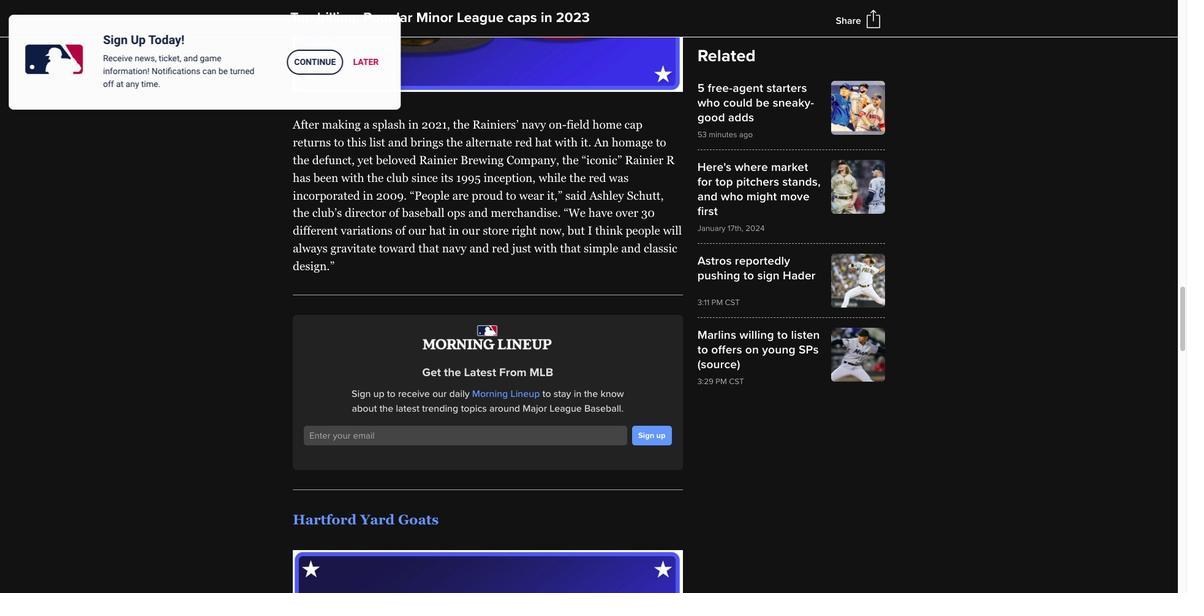 Task type: vqa. For each thing, say whether or not it's contained in the screenshot.
SPs
yes



Task type: describe. For each thing, give the bounding box(es) containing it.
turned
[[233, 66, 257, 76]]

pm inside the astros reportedly pushing to sign hader element
[[712, 298, 723, 308]]

where
[[735, 160, 768, 175]]

5 free-agent starters who could be sneaky- good adds 53 minutes ago
[[698, 81, 815, 140]]

2021,
[[422, 118, 450, 131]]

sign up button
[[632, 426, 672, 446]]

0 horizontal spatial red
[[492, 241, 509, 255]]

to stay in the know about the latest trending topics around major league baseball.
[[352, 388, 624, 415]]

0 horizontal spatial hat
[[429, 224, 446, 237]]

get
[[422, 366, 441, 380]]

pitchers
[[737, 175, 780, 189]]

caps
[[508, 9, 537, 26]]

it.
[[581, 136, 592, 149]]

people
[[626, 224, 660, 237]]

know
[[601, 388, 624, 400]]

after making a splash in 2021, the rainiers' navy on-field home cap returns to this list and brings the alternate red hat with it. an homage to the defunct, yet beloved rainier brewing company, the "iconic" rainier r has been with the club since its 1995 inception, while the red was incorporated in 2009. "people are proud to wear it," said ashley schutt, the club's director of baseball ops and merchandise. "we have over 30 different variations of our hat in our store right now, but i think people will always gravitate toward that navy and red just with that simple and classic design."
[[293, 118, 682, 273]]

brings
[[411, 136, 444, 149]]

2 rainier from the left
[[625, 153, 664, 167]]

beloved
[[376, 153, 416, 167]]

to down inception,
[[506, 188, 516, 202]]

agent
[[733, 81, 764, 96]]

(source)
[[698, 357, 741, 372]]

simple
[[584, 241, 619, 255]]

to left listen
[[778, 328, 788, 343]]

notifications
[[154, 66, 203, 76]]

willing
[[740, 328, 774, 343]]

morning lineup link
[[472, 388, 540, 400]]

morning
[[472, 388, 508, 400]]

design."
[[293, 259, 335, 273]]

could
[[724, 96, 753, 110]]

its
[[441, 171, 454, 184]]

2 horizontal spatial red
[[589, 171, 606, 184]]

2 horizontal spatial our
[[462, 224, 480, 237]]

good
[[698, 110, 725, 125]]

over
[[616, 206, 639, 220]]

since
[[412, 171, 438, 184]]

up
[[133, 32, 148, 47]]

sign inside button
[[638, 431, 655, 441]]

trending
[[422, 403, 459, 415]]

0 vertical spatial of
[[389, 206, 399, 220]]

here's where market for top pitchers stands, and who might move first element
[[698, 160, 885, 233]]

hader
[[783, 268, 816, 283]]

continue
[[297, 57, 339, 67]]

continue link
[[289, 50, 346, 75]]

here's where market for top pitchers stands, and who might move first january 17th, 2024
[[698, 160, 821, 233]]

always
[[293, 241, 328, 255]]

to left offers
[[698, 343, 708, 357]]

and down store
[[470, 241, 489, 255]]

adds
[[728, 110, 755, 125]]

the right the get
[[444, 366, 461, 380]]

sneaky-
[[773, 96, 815, 110]]

receive
[[398, 388, 430, 400]]

about
[[352, 403, 377, 415]]

for
[[698, 175, 713, 189]]

yet
[[358, 153, 373, 167]]

field
[[567, 118, 590, 131]]

"iconic"
[[582, 153, 622, 167]]

the down 2021,
[[446, 136, 463, 149]]

the up "has"
[[293, 153, 310, 167]]

goats
[[398, 512, 439, 528]]

pm inside marlins willing to listen to offers on young sps (source) 3:29 pm cst
[[716, 377, 727, 387]]

it,"
[[547, 188, 563, 202]]

offers
[[712, 343, 743, 357]]

sign up
[[638, 431, 666, 441]]

i
[[588, 224, 593, 237]]

minor
[[416, 9, 453, 26]]

the up the baseball.
[[584, 388, 598, 400]]

cst inside marlins willing to listen to offers on young sps (source) 3:29 pm cst
[[729, 377, 744, 387]]

astros reportedly pushing to sign hader element
[[698, 254, 885, 308]]

right
[[512, 224, 537, 237]]

been
[[314, 171, 339, 184]]

to inside to stay in the know about the latest trending topics around major league baseball.
[[543, 388, 551, 400]]

stands,
[[783, 175, 821, 189]]

home
[[593, 118, 622, 131]]

wear
[[519, 188, 544, 202]]

toward
[[379, 241, 416, 255]]

will
[[663, 224, 682, 237]]

5
[[698, 81, 705, 96]]

january
[[698, 224, 726, 233]]

around
[[490, 403, 520, 415]]

popular
[[363, 9, 413, 26]]

0 vertical spatial with
[[555, 136, 578, 149]]

today!
[[151, 32, 187, 47]]

incorporated
[[293, 188, 360, 202]]

2023
[[556, 9, 590, 26]]

brewing
[[461, 153, 504, 167]]

ago
[[739, 130, 753, 140]]

0 horizontal spatial navy
[[442, 241, 467, 255]]

latest
[[464, 366, 496, 380]]

and down the people
[[621, 241, 641, 255]]

to left this
[[334, 136, 344, 149]]

after
[[293, 118, 319, 131]]

was
[[609, 171, 629, 184]]

baseball.
[[585, 403, 624, 415]]

sign for to
[[352, 388, 371, 400]]

1 vertical spatial of
[[395, 224, 406, 237]]

off
[[106, 79, 116, 89]]

to right homage
[[656, 136, 666, 149]]

up for sign up
[[657, 431, 666, 441]]

making
[[322, 118, 361, 131]]

classic
[[644, 241, 678, 255]]

later link
[[348, 50, 389, 75]]

later
[[356, 57, 381, 67]]

sign for today!
[[106, 32, 130, 47]]

0 vertical spatial hat
[[535, 136, 552, 149]]

news,
[[137, 53, 159, 63]]

be inside 5 free-agent starters who could be sneaky- good adds 53 minutes ago
[[756, 96, 770, 110]]

2 that from the left
[[560, 241, 581, 255]]



Task type: locate. For each thing, give the bounding box(es) containing it.
cst
[[725, 298, 740, 308], [729, 377, 744, 387]]

"people
[[410, 188, 450, 202]]

be
[[221, 66, 230, 76], [756, 96, 770, 110]]

1 horizontal spatial sign
[[352, 388, 371, 400]]

1 vertical spatial pm
[[716, 377, 727, 387]]

league inside to stay in the know about the latest trending topics around major league baseball.
[[550, 403, 582, 415]]

0 vertical spatial be
[[221, 66, 230, 76]]

at
[[119, 79, 126, 89]]

0 vertical spatial red
[[515, 136, 532, 149]]

0 horizontal spatial league
[[457, 9, 504, 26]]

in inside to stay in the know about the latest trending topics around major league baseball.
[[574, 388, 582, 400]]

marlins willing to listen to offers on young sps (source) element
[[698, 328, 885, 387]]

pm right 3:29
[[716, 377, 727, 387]]

navy down ops
[[442, 241, 467, 255]]

and up beloved
[[388, 136, 408, 149]]

league left the caps
[[457, 9, 504, 26]]

listen
[[791, 328, 820, 343]]

who left could
[[698, 96, 720, 110]]

ashley
[[590, 188, 624, 202]]

0 vertical spatial up
[[373, 388, 385, 400]]

marlins willing to listen to offers on young sps (source) 3:29 pm cst
[[698, 328, 820, 387]]

2 vertical spatial red
[[492, 241, 509, 255]]

with down "yet"
[[341, 171, 364, 184]]

astros reportedly pushing to sign hader
[[698, 254, 816, 283]]

in up brings
[[408, 118, 419, 131]]

3:11
[[698, 298, 710, 308]]

rainier up its
[[419, 153, 458, 167]]

to left sign
[[744, 268, 755, 283]]

defunct,
[[312, 153, 355, 167]]

pm right 3:11
[[712, 298, 723, 308]]

are
[[453, 188, 469, 202]]

can
[[205, 66, 219, 76]]

be right the can
[[221, 66, 230, 76]]

2 vertical spatial sign
[[638, 431, 655, 441]]

up for sign up to receive our daily morning lineup
[[373, 388, 385, 400]]

1 vertical spatial who
[[721, 189, 744, 204]]

of down 2009.
[[389, 206, 399, 220]]

starters
[[767, 81, 807, 96]]

17th,
[[728, 224, 744, 233]]

who right first at the top of the page
[[721, 189, 744, 204]]

0 vertical spatial who
[[698, 96, 720, 110]]

that down but
[[560, 241, 581, 255]]

1 vertical spatial red
[[589, 171, 606, 184]]

might
[[747, 189, 777, 204]]

list
[[369, 136, 385, 149]]

hat
[[535, 136, 552, 149], [429, 224, 446, 237]]

navy
[[522, 118, 546, 131], [442, 241, 467, 255]]

that
[[419, 241, 439, 255], [560, 241, 581, 255]]

cst down '(source)'
[[729, 377, 744, 387]]

the right 2021,
[[453, 118, 470, 131]]

red down store
[[492, 241, 509, 255]]

0 vertical spatial navy
[[522, 118, 546, 131]]

top
[[290, 9, 314, 26]]

company,
[[507, 153, 560, 167]]

think
[[595, 224, 623, 237]]

1 horizontal spatial rainier
[[625, 153, 664, 167]]

0 horizontal spatial rainier
[[419, 153, 458, 167]]

1 vertical spatial hat
[[429, 224, 446, 237]]

ticket,
[[161, 53, 184, 63]]

0 vertical spatial cst
[[725, 298, 740, 308]]

0 vertical spatial pm
[[712, 298, 723, 308]]

and down here's on the top of the page
[[698, 189, 718, 204]]

navy left on-
[[522, 118, 546, 131]]

2 vertical spatial with
[[534, 241, 557, 255]]

1 horizontal spatial that
[[560, 241, 581, 255]]

who inside the here's where market for top pitchers stands, and who might move first january 17th, 2024
[[721, 189, 744, 204]]

0 vertical spatial league
[[457, 9, 504, 26]]

league down the "stay" on the bottom of the page
[[550, 403, 582, 415]]

1 horizontal spatial be
[[756, 96, 770, 110]]

share button
[[836, 15, 862, 27]]

0 horizontal spatial sign
[[106, 32, 130, 47]]

the up said
[[570, 171, 586, 184]]

1 vertical spatial sign
[[352, 388, 371, 400]]

share
[[836, 15, 862, 27]]

1 horizontal spatial hat
[[535, 136, 552, 149]]

53
[[698, 130, 707, 140]]

0 horizontal spatial who
[[698, 96, 720, 110]]

1995
[[456, 171, 481, 184]]

of up toward
[[395, 224, 406, 237]]

returns
[[293, 136, 331, 149]]

sign up to receive our daily morning lineup
[[352, 388, 540, 400]]

related
[[698, 46, 756, 66]]

the up different
[[293, 206, 310, 220]]

1 horizontal spatial our
[[433, 388, 447, 400]]

hartford yard goats link
[[293, 512, 439, 528]]

cst inside the astros reportedly pushing to sign hader element
[[725, 298, 740, 308]]

who inside 5 free-agent starters who could be sneaky- good adds 53 minutes ago
[[698, 96, 720, 110]]

0 horizontal spatial our
[[408, 224, 426, 237]]

alternate
[[466, 136, 512, 149]]

here's
[[698, 160, 732, 175]]

1 vertical spatial with
[[341, 171, 364, 184]]

be right could
[[756, 96, 770, 110]]

on
[[746, 343, 759, 357]]

from
[[499, 366, 527, 380]]

with
[[555, 136, 578, 149], [341, 171, 364, 184], [534, 241, 557, 255]]

1 horizontal spatial red
[[515, 136, 532, 149]]

mlb
[[530, 366, 554, 380]]

director
[[345, 206, 386, 220]]

1 vertical spatial cst
[[729, 377, 744, 387]]

the down "yet"
[[367, 171, 384, 184]]

0 horizontal spatial that
[[419, 241, 439, 255]]

rainier down homage
[[625, 153, 664, 167]]

and up 'notifications'
[[186, 53, 200, 63]]

in up director
[[363, 188, 373, 202]]

up inside button
[[657, 431, 666, 441]]

our down baseball
[[408, 224, 426, 237]]

2024
[[746, 224, 765, 233]]

red down "iconic"
[[589, 171, 606, 184]]

hat up company,
[[535, 136, 552, 149]]

and inside the here's where market for top pitchers stands, and who might move first january 17th, 2024
[[698, 189, 718, 204]]

be inside sign up today! receive news, ticket, and game information! notifications can be turned off at any time.
[[221, 66, 230, 76]]

splash
[[373, 118, 406, 131]]

young
[[762, 343, 796, 357]]

1 vertical spatial be
[[756, 96, 770, 110]]

the left the latest
[[380, 403, 394, 415]]

ops
[[447, 206, 466, 220]]

cap
[[625, 118, 643, 131]]

our down ops
[[462, 224, 480, 237]]

1 that from the left
[[419, 241, 439, 255]]

1 horizontal spatial navy
[[522, 118, 546, 131]]

hat down baseball
[[429, 224, 446, 237]]

0 vertical spatial sign
[[106, 32, 130, 47]]

in right the caps
[[541, 9, 553, 26]]

Enter your email email field
[[304, 426, 627, 446]]

to left the "stay" on the bottom of the page
[[543, 388, 551, 400]]

sign
[[758, 268, 780, 283]]

1 vertical spatial navy
[[442, 241, 467, 255]]

1 vertical spatial up
[[657, 431, 666, 441]]

1 rainier from the left
[[419, 153, 458, 167]]

that right toward
[[419, 241, 439, 255]]

in
[[541, 9, 553, 26], [408, 118, 419, 131], [363, 188, 373, 202], [449, 224, 459, 237], [574, 388, 582, 400]]

0 horizontal spatial be
[[221, 66, 230, 76]]

2 horizontal spatial sign
[[638, 431, 655, 441]]

sign up today! receive news, ticket, and game information! notifications can be turned off at any time.
[[106, 32, 257, 89]]

cst right 3:11
[[725, 298, 740, 308]]

1 horizontal spatial who
[[721, 189, 744, 204]]

in down ops
[[449, 224, 459, 237]]

astros
[[698, 254, 732, 268]]

and inside sign up today! receive news, ticket, and game information! notifications can be turned off at any time.
[[186, 53, 200, 63]]

reportedly
[[735, 254, 791, 268]]

a
[[364, 118, 370, 131]]

hartford
[[293, 512, 357, 528]]

inception,
[[484, 171, 536, 184]]

in right the "stay" on the bottom of the page
[[574, 388, 582, 400]]

proud
[[472, 188, 503, 202]]

major
[[523, 403, 547, 415]]

rainiers'
[[473, 118, 519, 131]]

and down proud in the top of the page
[[468, 206, 488, 220]]

topics
[[461, 403, 487, 415]]

now,
[[540, 224, 565, 237]]

lineup
[[511, 388, 540, 400]]

minutes
[[709, 130, 737, 140]]

to left receive
[[387, 388, 396, 400]]

our up 'trending'
[[433, 388, 447, 400]]

the up while at top left
[[562, 153, 579, 167]]

to inside astros reportedly pushing to sign hader
[[744, 268, 755, 283]]

with down the now,
[[534, 241, 557, 255]]

r
[[667, 153, 675, 167]]

just
[[512, 241, 532, 255]]

red up company,
[[515, 136, 532, 149]]

any
[[128, 79, 142, 89]]

move
[[780, 189, 810, 204]]

with down on-
[[555, 136, 578, 149]]

5 free-agent starters who could be sneaky-good adds element
[[698, 81, 885, 140]]

get the latest from mlb
[[422, 366, 554, 380]]

pushing
[[698, 268, 741, 283]]

1 horizontal spatial up
[[657, 431, 666, 441]]

1 horizontal spatial league
[[550, 403, 582, 415]]

billing:
[[317, 9, 360, 26]]

this
[[347, 136, 367, 149]]

information!
[[106, 66, 152, 76]]

who
[[698, 96, 720, 110], [721, 189, 744, 204]]

sign inside sign up today! receive news, ticket, and game information! notifications can be turned off at any time.
[[106, 32, 130, 47]]

1 vertical spatial league
[[550, 403, 582, 415]]

but
[[568, 224, 585, 237]]

0 horizontal spatial up
[[373, 388, 385, 400]]

homage
[[612, 136, 653, 149]]

3:29
[[698, 377, 714, 387]]



